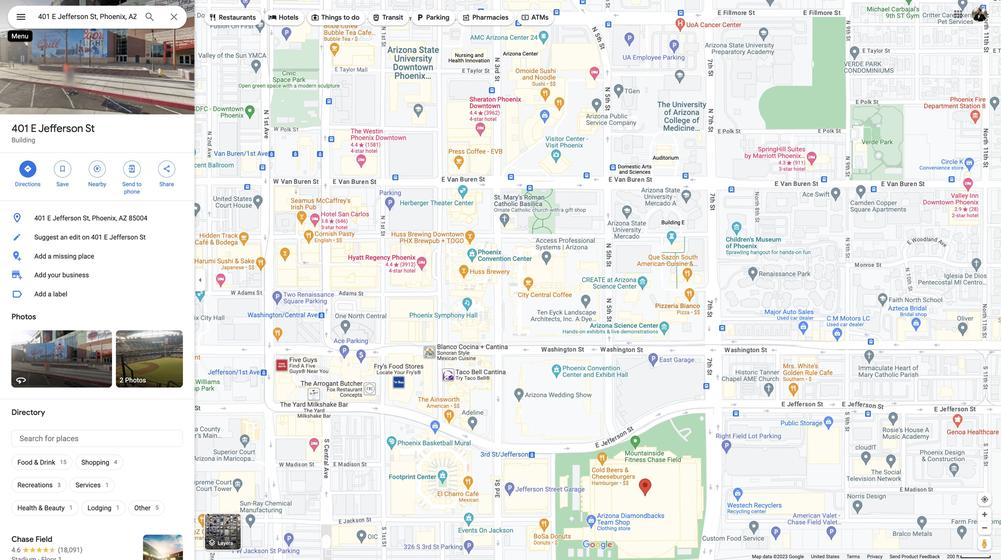 Task type: vqa. For each thing, say whether or not it's contained in the screenshot.


Task type: describe. For each thing, give the bounding box(es) containing it.

[[162, 164, 171, 174]]

edit
[[69, 233, 80, 241]]

google
[[789, 554, 804, 560]]

food
[[17, 458, 32, 466]]

save
[[56, 181, 69, 188]]

drink
[[40, 458, 55, 466]]

product
[[902, 554, 918, 560]]

to inside  things to do
[[343, 13, 350, 22]]

directory
[[11, 408, 45, 417]]

parking
[[426, 13, 450, 22]]

jefferson for st,
[[53, 214, 81, 222]]

 atms
[[521, 12, 549, 23]]

to inside send to phone
[[137, 181, 142, 188]]


[[15, 10, 27, 24]]

3
[[57, 482, 61, 489]]

label
[[53, 290, 67, 298]]

2 vertical spatial jefferson
[[109, 233, 138, 241]]

directions
[[15, 181, 41, 188]]

terms
[[847, 554, 860, 560]]

suggest
[[34, 233, 59, 241]]

& for health
[[39, 504, 43, 512]]

ft
[[956, 554, 960, 560]]

food & drink 15
[[17, 458, 66, 466]]

map
[[752, 554, 762, 560]]

show your location image
[[981, 495, 989, 504]]

az
[[119, 214, 127, 222]]

st inside 'suggest an edit on 401 e jefferson st' 'button'
[[140, 233, 146, 241]]

2 horizontal spatial 401
[[91, 233, 102, 241]]

0 horizontal spatial photos
[[11, 312, 36, 322]]

google maps element
[[0, 0, 1001, 560]]


[[521, 12, 530, 23]]


[[372, 12, 381, 23]]

pharmacies
[[472, 13, 509, 22]]

on
[[82, 233, 89, 241]]

401 e jefferson st, phoenix, az 85004 button
[[0, 208, 195, 227]]

suggest an edit on 401 e jefferson st
[[34, 233, 146, 241]]

place
[[78, 252, 94, 260]]

 things to do
[[311, 12, 360, 23]]

200 ft button
[[947, 554, 991, 560]]


[[24, 164, 32, 174]]

1 for lodging
[[116, 505, 119, 511]]

none text field inside 401 e jefferson st main content
[[11, 430, 183, 447]]

401 e jefferson st, phoenix, az 85004
[[34, 214, 147, 222]]

lodging 1
[[88, 504, 119, 512]]

©2023
[[773, 554, 788, 560]]

field
[[36, 534, 52, 544]]

401 e jefferson st building
[[11, 122, 95, 144]]

add for add a missing place
[[34, 252, 46, 260]]

add for add a label
[[34, 290, 46, 298]]

recreations
[[17, 481, 53, 489]]

none field inside the 401 e jefferson st, phoenix, az 85004 field
[[38, 11, 136, 22]]

share
[[159, 181, 174, 188]]


[[208, 12, 217, 23]]

other 5
[[134, 504, 159, 512]]

401 E Jefferson St, Phoenix, AZ 85004 field
[[8, 6, 187, 29]]

200 ft
[[947, 554, 960, 560]]

nearby
[[88, 181, 106, 188]]


[[416, 12, 424, 23]]

phone
[[124, 188, 140, 195]]

add a missing place
[[34, 252, 94, 260]]

4
[[114, 459, 117, 466]]

transit
[[382, 13, 403, 22]]

st,
[[83, 214, 90, 222]]

zoom out image
[[981, 524, 988, 532]]


[[58, 164, 67, 174]]

a for label
[[48, 290, 51, 298]]

2 vertical spatial e
[[104, 233, 108, 241]]

 search field
[[8, 6, 187, 30]]

add for add your business
[[34, 271, 46, 279]]

health
[[17, 504, 37, 512]]

atms
[[531, 13, 549, 22]]

actions for 401 e jefferson st region
[[0, 153, 195, 201]]

2
[[120, 376, 123, 384]]


[[128, 164, 136, 174]]

add a label button
[[0, 285, 195, 304]]

401 for st
[[11, 122, 28, 135]]

zoom in image
[[981, 511, 988, 518]]



Task type: locate. For each thing, give the bounding box(es) containing it.
e for st
[[31, 122, 37, 135]]

united states
[[811, 554, 840, 560]]

1 for services
[[105, 482, 109, 489]]

states
[[826, 554, 840, 560]]

add down suggest on the top left of page
[[34, 252, 46, 260]]

2 vertical spatial add
[[34, 290, 46, 298]]

hotels
[[279, 13, 298, 22]]

jefferson down az
[[109, 233, 138, 241]]

st down 85004 at the top left of page
[[140, 233, 146, 241]]

0 horizontal spatial st
[[85, 122, 95, 135]]

&
[[34, 458, 38, 466], [39, 504, 43, 512]]

401 inside 401 e jefferson st building
[[11, 122, 28, 135]]

send
[[122, 181, 135, 188], [890, 554, 900, 560]]

0 vertical spatial to
[[343, 13, 350, 22]]

a inside button
[[48, 252, 51, 260]]

1 inside services 1
[[105, 482, 109, 489]]

e
[[31, 122, 37, 135], [47, 214, 51, 222], [104, 233, 108, 241]]

collapse side panel image
[[195, 275, 205, 285]]

1 vertical spatial send
[[890, 554, 900, 560]]

4.6
[[11, 546, 21, 554]]

e up the building
[[31, 122, 37, 135]]

1 vertical spatial st
[[140, 233, 146, 241]]

footer containing map data ©2023 google
[[752, 554, 947, 560]]

401 e jefferson st main content
[[0, 0, 195, 560]]

data
[[763, 554, 772, 560]]

1 horizontal spatial to
[[343, 13, 350, 22]]

5
[[155, 505, 159, 511]]

chase field
[[11, 534, 52, 544]]

do
[[351, 13, 360, 22]]

st
[[85, 122, 95, 135], [140, 233, 146, 241]]

1 vertical spatial a
[[48, 290, 51, 298]]

None field
[[38, 11, 136, 22]]

business
[[62, 271, 89, 279]]

0 horizontal spatial 401
[[11, 122, 28, 135]]

add a missing place button
[[0, 247, 195, 266]]

an
[[60, 233, 68, 241]]

a left label
[[48, 290, 51, 298]]

privacy button
[[867, 554, 883, 560]]

None text field
[[11, 430, 183, 447]]

1 vertical spatial to
[[137, 181, 142, 188]]

1 right lodging
[[116, 505, 119, 511]]

send for send to phone
[[122, 181, 135, 188]]

0 vertical spatial 401
[[11, 122, 28, 135]]

4.6 stars 18,091 reviews image
[[11, 545, 83, 555]]

restaurants
[[219, 13, 256, 22]]

e down phoenix,
[[104, 233, 108, 241]]

add your business
[[34, 271, 89, 279]]

15
[[60, 459, 66, 466]]

missing
[[53, 252, 77, 260]]

(18,091)
[[58, 546, 83, 554]]

& right the health
[[39, 504, 43, 512]]

0 vertical spatial photos
[[11, 312, 36, 322]]

footer
[[752, 554, 947, 560]]

united
[[811, 554, 825, 560]]

add inside button
[[34, 290, 46, 298]]

services
[[76, 481, 101, 489]]

map data ©2023 google
[[752, 554, 804, 560]]

phoenix,
[[92, 214, 117, 222]]

2 photos button
[[116, 330, 183, 388]]

send left product
[[890, 554, 900, 560]]

1 vertical spatial photos
[[125, 376, 146, 384]]

401 up the building
[[11, 122, 28, 135]]

0 vertical spatial send
[[122, 181, 135, 188]]

& for food
[[34, 458, 38, 466]]

add a label
[[34, 290, 67, 298]]

shopping
[[81, 458, 109, 466]]

photos right 2
[[125, 376, 146, 384]]

photos down add a label
[[11, 312, 36, 322]]


[[311, 12, 319, 23]]

photos inside button
[[125, 376, 146, 384]]

1 vertical spatial add
[[34, 271, 46, 279]]

1 inside 'lodging 1'
[[116, 505, 119, 511]]

2 vertical spatial 401
[[91, 233, 102, 241]]

0 vertical spatial &
[[34, 458, 38, 466]]

send inside send to phone
[[122, 181, 135, 188]]

0 horizontal spatial to
[[137, 181, 142, 188]]

lodging
[[88, 504, 111, 512]]

a left missing
[[48, 252, 51, 260]]

st up 
[[85, 122, 95, 135]]

chase
[[11, 534, 34, 544]]

85004
[[129, 214, 147, 222]]

1 a from the top
[[48, 252, 51, 260]]

0 horizontal spatial 1
[[69, 505, 73, 511]]

show street view coverage image
[[978, 536, 992, 551]]

add inside button
[[34, 252, 46, 260]]

401 up suggest on the top left of page
[[34, 214, 46, 222]]

1 inside health & beauty 1
[[69, 505, 73, 511]]

send for send product feedback
[[890, 554, 900, 560]]

beauty
[[44, 504, 65, 512]]

send product feedback button
[[890, 554, 940, 560]]

1 vertical spatial 401
[[34, 214, 46, 222]]

0 vertical spatial jefferson
[[38, 122, 83, 135]]

 parking
[[416, 12, 450, 23]]

1 horizontal spatial 1
[[105, 482, 109, 489]]

2 horizontal spatial e
[[104, 233, 108, 241]]

to up 'phone'
[[137, 181, 142, 188]]

to left do
[[343, 13, 350, 22]]

feedback
[[919, 554, 940, 560]]

 restaurants
[[208, 12, 256, 23]]

200
[[947, 554, 955, 560]]

jefferson up an
[[53, 214, 81, 222]]

1 horizontal spatial st
[[140, 233, 146, 241]]

e inside 401 e jefferson st building
[[31, 122, 37, 135]]

send to phone
[[122, 181, 142, 195]]

1 horizontal spatial 401
[[34, 214, 46, 222]]

 hotels
[[268, 12, 298, 23]]

e for st,
[[47, 214, 51, 222]]

privacy
[[867, 554, 883, 560]]


[[93, 164, 102, 174]]

terms button
[[847, 554, 860, 560]]

jefferson inside 401 e jefferson st building
[[38, 122, 83, 135]]

add your business link
[[0, 266, 195, 285]]

0 horizontal spatial e
[[31, 122, 37, 135]]


[[268, 12, 277, 23]]

401 right on
[[91, 233, 102, 241]]

1 horizontal spatial send
[[890, 554, 900, 560]]

send up 'phone'
[[122, 181, 135, 188]]

0 vertical spatial st
[[85, 122, 95, 135]]

2 horizontal spatial 1
[[116, 505, 119, 511]]

0 vertical spatial a
[[48, 252, 51, 260]]

2 photos
[[120, 376, 146, 384]]

add
[[34, 252, 46, 260], [34, 271, 46, 279], [34, 290, 46, 298]]

send inside button
[[890, 554, 900, 560]]

0 vertical spatial e
[[31, 122, 37, 135]]

other
[[134, 504, 151, 512]]

1 horizontal spatial photos
[[125, 376, 146, 384]]

photos
[[11, 312, 36, 322], [125, 376, 146, 384]]

send product feedback
[[890, 554, 940, 560]]

layers
[[218, 540, 233, 546]]

1 vertical spatial &
[[39, 504, 43, 512]]

jefferson for st
[[38, 122, 83, 135]]

0 vertical spatial add
[[34, 252, 46, 260]]

e up suggest on the top left of page
[[47, 214, 51, 222]]

add left your
[[34, 271, 46, 279]]

services 1
[[76, 481, 109, 489]]

things
[[321, 13, 342, 22]]

your
[[48, 271, 61, 279]]

1 right the services
[[105, 482, 109, 489]]

jefferson up 
[[38, 122, 83, 135]]

1 vertical spatial e
[[47, 214, 51, 222]]

2 add from the top
[[34, 271, 46, 279]]

 pharmacies
[[462, 12, 509, 23]]

add left label
[[34, 290, 46, 298]]

a for missing
[[48, 252, 51, 260]]

suggest an edit on 401 e jefferson st button
[[0, 227, 195, 247]]


[[462, 12, 470, 23]]

1 add from the top
[[34, 252, 46, 260]]

& right food
[[34, 458, 38, 466]]

3 add from the top
[[34, 290, 46, 298]]

2 a from the top
[[48, 290, 51, 298]]

st inside 401 e jefferson st building
[[85, 122, 95, 135]]

1 vertical spatial jefferson
[[53, 214, 81, 222]]

building
[[11, 136, 35, 144]]

401 for st,
[[34, 214, 46, 222]]

 transit
[[372, 12, 403, 23]]

united states button
[[811, 554, 840, 560]]

google account: andrew wills  
(andrew.wills@adept.ai) image
[[972, 7, 987, 22]]

footer inside google maps element
[[752, 554, 947, 560]]

1 horizontal spatial e
[[47, 214, 51, 222]]

0 horizontal spatial send
[[122, 181, 135, 188]]

1 right beauty
[[69, 505, 73, 511]]

a inside button
[[48, 290, 51, 298]]



